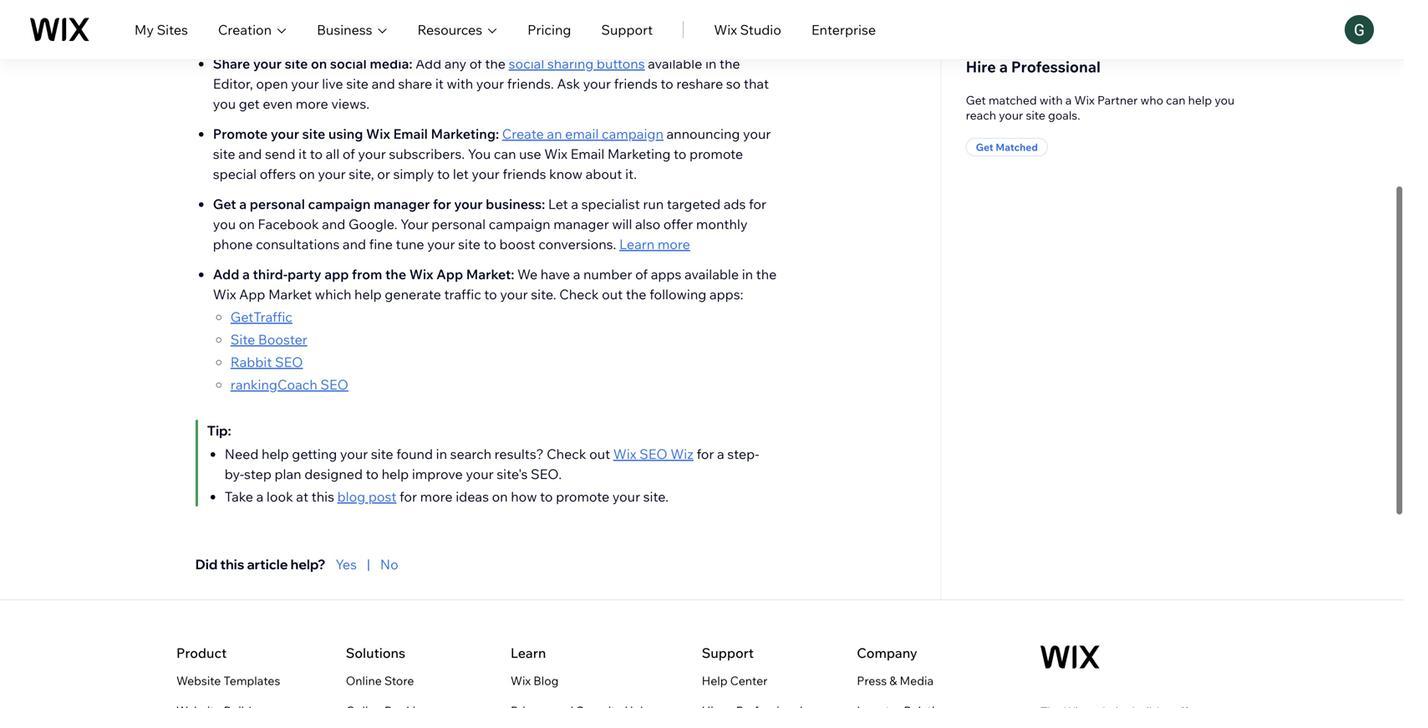 Task type: vqa. For each thing, say whether or not it's contained in the screenshot.
the bottom the Email
yes



Task type: locate. For each thing, give the bounding box(es) containing it.
0 horizontal spatial it
[[299, 145, 307, 162]]

0 vertical spatial personal
[[250, 196, 305, 212]]

of right any
[[470, 55, 482, 72]]

or
[[377, 166, 390, 182]]

a right hire
[[1000, 57, 1008, 76]]

and down "promote"
[[238, 145, 262, 162]]

out down "number"
[[602, 286, 623, 303]]

your up 'ideas'
[[466, 466, 494, 482]]

0 horizontal spatial campaign
[[308, 196, 371, 212]]

traffic
[[444, 286, 481, 303]]

get inside "link"
[[976, 141, 994, 153]]

1 horizontal spatial support
[[702, 645, 754, 661]]

it
[[435, 75, 444, 92], [299, 145, 307, 162]]

and inside announcing your site and send it to all of your subscribers. you can use wix email marketing to promote special offers on your site, or simply to let your friends know about it.
[[238, 145, 262, 162]]

0 vertical spatial site.
[[531, 286, 556, 303]]

1 vertical spatial of
[[343, 145, 355, 162]]

0 horizontal spatial in
[[436, 446, 447, 462]]

of inside announcing your site and send it to all of your subscribers. you can use wix email marketing to promote special offers on your site, or simply to let your friends know about it.
[[343, 145, 355, 162]]

more
[[348, 10, 381, 27], [296, 95, 328, 112], [658, 236, 690, 252], [420, 488, 453, 505]]

press
[[857, 673, 887, 688]]

can inside announcing your site and send it to all of your subscribers. you can use wix email marketing to promote special offers on your site, or simply to let your friends know about it.
[[494, 145, 516, 162]]

more down is
[[348, 10, 381, 27]]

1 horizontal spatial campaign
[[489, 216, 551, 232]]

a
[[1000, 57, 1008, 76], [1066, 93, 1072, 107], [239, 196, 247, 212], [571, 196, 578, 212], [242, 266, 250, 283], [573, 266, 580, 283], [717, 446, 725, 462], [256, 488, 264, 505]]

1 horizontal spatial email
[[571, 145, 605, 162]]

learn more link down is
[[310, 10, 381, 27]]

help up post
[[382, 466, 409, 482]]

help right who
[[1188, 93, 1212, 107]]

personal
[[250, 196, 305, 212], [432, 216, 486, 232]]

using
[[328, 125, 363, 142]]

1 horizontal spatial found
[[448, 0, 484, 7]]

a inside get matched with a wix partner who can help you reach your site goals.
[[1066, 93, 1072, 107]]

google.
[[349, 216, 398, 232]]

0 vertical spatial can
[[1166, 93, 1186, 107]]

and up support "link"
[[602, 0, 626, 7]]

learn more for right learn more link
[[619, 236, 690, 252]]

wix
[[714, 21, 737, 38], [1075, 93, 1095, 107], [366, 125, 390, 142], [544, 145, 568, 162], [409, 266, 433, 283], [213, 286, 236, 303], [613, 446, 637, 462], [511, 673, 531, 688]]

1 vertical spatial friends
[[503, 166, 546, 182]]

in up the apps:
[[742, 266, 753, 283]]

your left live
[[291, 75, 319, 92]]

use
[[519, 145, 541, 162]]

a for get a personal campaign manager for your business:
[[239, 196, 247, 212]]

can left 'use'
[[494, 145, 516, 162]]

1 horizontal spatial app
[[436, 266, 463, 283]]

of right "all"
[[343, 145, 355, 162]]

your down wix seo wiz link
[[613, 488, 640, 505]]

it.
[[625, 166, 637, 182]]

in up the improve
[[436, 446, 447, 462]]

1 vertical spatial learn
[[619, 236, 655, 252]]

a left 'third-'
[[242, 266, 250, 283]]

search inside make sure that your site is set up to be found by search engines and that your content has been optimized.
[[506, 0, 547, 7]]

a inside for a step- by-step plan designed to help improve your site's seo.
[[717, 446, 725, 462]]

campaign up marketing
[[602, 125, 664, 142]]

to left be
[[413, 0, 425, 7]]

your up the site,
[[358, 145, 386, 162]]

a inside let a specialist run targeted ads for you on facebook and google. your personal campaign manager will also offer monthly phone consultations and fine tune your site to boost conversions.
[[571, 196, 578, 212]]

a inside we have a number of apps available in the wix app market which help generate traffic to your site. check out the following apps: gettraffic site booster rabbit seo rankingcoach seo
[[573, 266, 580, 283]]

with up goals.
[[1040, 93, 1063, 107]]

boost
[[499, 236, 536, 252]]

apps:
[[710, 286, 744, 303]]

promote inside announcing your site and send it to all of your subscribers. you can use wix email marketing to promote special offers on your site, or simply to let your friends know about it.
[[690, 145, 743, 162]]

0 vertical spatial out
[[602, 286, 623, 303]]

learn up wix blog
[[511, 645, 546, 661]]

that right so
[[744, 75, 769, 92]]

1 vertical spatial learn more
[[619, 236, 690, 252]]

0 vertical spatial found
[[448, 0, 484, 7]]

1 horizontal spatial with
[[1040, 93, 1063, 107]]

found up the improve
[[396, 446, 433, 462]]

0 horizontal spatial friends
[[503, 166, 546, 182]]

wix seo wiz link
[[613, 446, 694, 462]]

site. down wix seo wiz link
[[643, 488, 669, 505]]

website
[[176, 673, 221, 688]]

2 vertical spatial get
[[213, 196, 236, 212]]

marketing:
[[431, 125, 499, 142]]

your down we
[[500, 286, 528, 303]]

learn for right learn more link
[[619, 236, 655, 252]]

2 horizontal spatial learn
[[619, 236, 655, 252]]

1 horizontal spatial add
[[416, 55, 442, 72]]

1 horizontal spatial manager
[[554, 216, 609, 232]]

views.
[[331, 95, 370, 112]]

manager up conversions.
[[554, 216, 609, 232]]

get up "reach"
[[966, 93, 986, 107]]

search
[[506, 0, 547, 7], [450, 446, 492, 462]]

wix studio link
[[714, 20, 782, 40]]

1 vertical spatial seo
[[320, 376, 349, 393]]

learn
[[310, 10, 345, 27], [619, 236, 655, 252], [511, 645, 546, 661]]

so
[[726, 75, 741, 92]]

app up gettraffic link
[[239, 286, 265, 303]]

0 vertical spatial in
[[706, 55, 717, 72]]

it right send
[[299, 145, 307, 162]]

tip:
[[207, 422, 231, 439]]

sites
[[157, 21, 188, 38]]

0 vertical spatial check
[[559, 286, 599, 303]]

0 vertical spatial support
[[601, 21, 653, 38]]

site down matched
[[1026, 108, 1046, 122]]

buttons
[[597, 55, 645, 72]]

0 horizontal spatial app
[[239, 286, 265, 303]]

on right offers
[[299, 166, 315, 182]]

and
[[602, 0, 626, 7], [372, 75, 395, 92], [238, 145, 262, 162], [322, 216, 346, 232], [343, 236, 366, 252]]

0 vertical spatial get
[[966, 93, 986, 107]]

hire
[[966, 57, 996, 76]]

1 horizontal spatial site.
[[643, 488, 669, 505]]

1 vertical spatial it
[[299, 145, 307, 162]]

promote down seo.
[[556, 488, 610, 505]]

hire a professional
[[966, 57, 1101, 76]]

rabbit
[[231, 354, 272, 370]]

help inside for a step- by-step plan designed to help improve your site's seo.
[[382, 466, 409, 482]]

personal right your
[[432, 216, 486, 232]]

friends
[[614, 75, 658, 92], [503, 166, 546, 182]]

be
[[428, 0, 445, 7]]

1 vertical spatial learn more link
[[619, 236, 690, 252]]

2 horizontal spatial of
[[635, 266, 648, 283]]

in
[[706, 55, 717, 72], [742, 266, 753, 283], [436, 446, 447, 462]]

the
[[485, 55, 506, 72], [720, 55, 740, 72], [385, 266, 406, 283], [756, 266, 777, 283], [626, 286, 647, 303]]

1 horizontal spatial search
[[506, 0, 547, 7]]

1 vertical spatial support
[[702, 645, 754, 661]]

plan
[[275, 466, 301, 482]]

personal up facebook
[[250, 196, 305, 212]]

1 vertical spatial can
[[494, 145, 516, 162]]

0 horizontal spatial found
[[396, 446, 433, 462]]

for inside let a specialist run targeted ads for you on facebook and google. your personal campaign manager will also offer monthly phone consultations and fine tune your site to boost conversions.
[[749, 196, 767, 212]]

more down the improve
[[420, 488, 453, 505]]

1 vertical spatial with
[[1040, 93, 1063, 107]]

know
[[549, 166, 583, 182]]

a for take a look at this blog post for more ideas on how to promote your site.
[[256, 488, 264, 505]]

0 horizontal spatial support
[[601, 21, 653, 38]]

media:
[[370, 55, 413, 72]]

your up designed at the bottom left of page
[[340, 446, 368, 462]]

on up phone
[[239, 216, 255, 232]]

that up support "link"
[[629, 0, 654, 7]]

a right "have"
[[573, 266, 580, 283]]

1 horizontal spatial learn
[[511, 645, 546, 661]]

0 vertical spatial learn more
[[310, 10, 381, 27]]

and down "media:"
[[372, 75, 395, 92]]

friends down 'use'
[[503, 166, 546, 182]]

2 vertical spatial of
[[635, 266, 648, 283]]

0 horizontal spatial of
[[343, 145, 355, 162]]

it inside announcing your site and send it to all of your subscribers. you can use wix email marketing to promote special offers on your site, or simply to let your friends know about it.
[[299, 145, 307, 162]]

my sites link
[[134, 20, 188, 40]]

send
[[265, 145, 296, 162]]

found up resources popup button
[[448, 0, 484, 7]]

0 vertical spatial add
[[416, 55, 442, 72]]

live
[[322, 75, 343, 92]]

up
[[393, 0, 410, 7]]

1 vertical spatial found
[[396, 446, 433, 462]]

rankingcoach seo link
[[231, 376, 349, 393]]

no
[[380, 556, 399, 573]]

0 vertical spatial learn more link
[[310, 10, 381, 27]]

you
[[468, 145, 491, 162]]

0 vertical spatial seo
[[275, 354, 303, 370]]

that inside available in the editor, open your live site and share it with your friends. ask your friends to reshare so that you get even more views.
[[744, 75, 769, 92]]

targeted
[[667, 196, 721, 212]]

1 vertical spatial search
[[450, 446, 492, 462]]

get a personal campaign manager for your business:
[[213, 196, 548, 212]]

website templates link
[[176, 671, 280, 691]]

1 vertical spatial add
[[213, 266, 239, 283]]

fine
[[369, 236, 393, 252]]

wix logo, homepage image
[[1041, 645, 1100, 669]]

online store
[[346, 673, 414, 688]]

2 horizontal spatial in
[[742, 266, 753, 283]]

1 vertical spatial promote
[[556, 488, 610, 505]]

0 vertical spatial search
[[506, 0, 547, 7]]

get
[[239, 95, 260, 112]]

add down phone
[[213, 266, 239, 283]]

found
[[448, 0, 484, 7], [396, 446, 433, 462]]

help inside get matched with a wix partner who can help you reach your site goals.
[[1188, 93, 1212, 107]]

1 vertical spatial check
[[547, 446, 586, 462]]

wix down an
[[544, 145, 568, 162]]

have
[[541, 266, 570, 283]]

can right who
[[1166, 93, 1186, 107]]

0 vertical spatial this
[[312, 488, 334, 505]]

2 horizontal spatial that
[[744, 75, 769, 92]]

0 vertical spatial friends
[[614, 75, 658, 92]]

0 horizontal spatial email
[[393, 125, 428, 142]]

get inside get matched with a wix partner who can help you reach your site goals.
[[966, 93, 986, 107]]

you down editor,
[[213, 95, 236, 112]]

campaign
[[602, 125, 664, 142], [308, 196, 371, 212], [489, 216, 551, 232]]

you right who
[[1215, 93, 1235, 107]]

1 vertical spatial personal
[[432, 216, 486, 232]]

1 horizontal spatial it
[[435, 75, 444, 92]]

for right post
[[400, 488, 417, 505]]

0 vertical spatial of
[[470, 55, 482, 72]]

2 vertical spatial seo
[[640, 446, 668, 462]]

1 vertical spatial in
[[742, 266, 753, 283]]

your
[[401, 216, 429, 232]]

pricing
[[528, 21, 571, 38]]

0 vertical spatial manager
[[374, 196, 430, 212]]

get down "reach"
[[976, 141, 994, 153]]

site inside make sure that your site is set up to be found by search engines and that your content has been optimized.
[[333, 0, 355, 7]]

resources
[[418, 21, 482, 38]]

app up traffic
[[436, 266, 463, 283]]

and left 'google.'
[[322, 216, 346, 232]]

to inside for a step- by-step plan designed to help improve your site's seo.
[[366, 466, 379, 482]]

personal inside let a specialist run targeted ads for you on facebook and google. your personal campaign manager will also offer monthly phone consultations and fine tune your site to boost conversions.
[[432, 216, 486, 232]]

check
[[559, 286, 599, 303], [547, 446, 586, 462]]

you up phone
[[213, 216, 236, 232]]

0 vertical spatial campaign
[[602, 125, 664, 142]]

promote your site using wix email marketing: create an email campaign
[[213, 125, 664, 142]]

site inside available in the editor, open your live site and share it with your friends. ask your friends to reshare so that you get even more views.
[[346, 75, 369, 92]]

on inside let a specialist run targeted ads for you on facebook and google. your personal campaign manager will also offer monthly phone consultations and fine tune your site to boost conversions.
[[239, 216, 255, 232]]

site left is
[[333, 0, 355, 7]]

0 horizontal spatial with
[[447, 75, 473, 92]]

that up optimized.
[[274, 0, 299, 7]]

2 social from the left
[[509, 55, 544, 72]]

special
[[213, 166, 257, 182]]

to inside make sure that your site is set up to be found by search engines and that your content has been optimized.
[[413, 0, 425, 7]]

results?
[[495, 446, 544, 462]]

engines
[[550, 0, 599, 7]]

app
[[436, 266, 463, 283], [239, 286, 265, 303]]

wix up gettraffic
[[213, 286, 236, 303]]

1 horizontal spatial friends
[[614, 75, 658, 92]]

0 vertical spatial with
[[447, 75, 473, 92]]

ads
[[724, 196, 746, 212]]

0 horizontal spatial that
[[274, 0, 299, 7]]

wiz
[[671, 446, 694, 462]]

for right wiz
[[697, 446, 714, 462]]

rankingcoach
[[231, 376, 317, 393]]

seo.
[[531, 466, 562, 482]]

we have a number of apps available in the wix app market which help generate traffic to your site. check out the following apps: gettraffic site booster rabbit seo rankingcoach seo
[[213, 266, 777, 393]]

check up seo.
[[547, 446, 586, 462]]

this right the at
[[312, 488, 334, 505]]

wix down content
[[714, 21, 737, 38]]

site
[[333, 0, 355, 7], [285, 55, 308, 72], [346, 75, 369, 92], [1026, 108, 1046, 122], [302, 125, 325, 142], [213, 145, 235, 162], [458, 236, 481, 252], [371, 446, 393, 462]]

1 social from the left
[[330, 55, 367, 72]]

your right the tune
[[427, 236, 455, 252]]

facebook
[[258, 216, 319, 232]]

take
[[225, 488, 253, 505]]

2 vertical spatial campaign
[[489, 216, 551, 232]]

1 horizontal spatial promote
[[690, 145, 743, 162]]

1 vertical spatial app
[[239, 286, 265, 303]]

business
[[317, 21, 372, 38]]

0 horizontal spatial learn
[[310, 10, 345, 27]]

available up the apps:
[[685, 266, 739, 283]]

market:
[[466, 266, 514, 283]]

campaign up boost
[[489, 216, 551, 232]]

your up open
[[253, 55, 282, 72]]

seo right "rankingcoach"
[[320, 376, 349, 393]]

1 horizontal spatial learn more
[[619, 236, 690, 252]]

0 vertical spatial learn
[[310, 10, 345, 27]]

this right did
[[220, 556, 244, 573]]

learn right optimized.
[[310, 10, 345, 27]]

1 vertical spatial get
[[976, 141, 994, 153]]

to inside available in the editor, open your live site and share it with your friends. ask your friends to reshare so that you get even more views.
[[661, 75, 674, 92]]

announcing your site and send it to all of your subscribers. you can use wix email marketing to promote special offers on your site, or simply to let your friends know about it.
[[213, 125, 771, 182]]

a for for a step- by-step plan designed to help improve your site's seo.
[[717, 446, 725, 462]]

found inside make sure that your site is set up to be found by search engines and that your content has been optimized.
[[448, 0, 484, 7]]

0 vertical spatial available
[[648, 55, 703, 72]]

learn more down is
[[310, 10, 381, 27]]

1 horizontal spatial social
[[509, 55, 544, 72]]

studio
[[740, 21, 782, 38]]

app inside we have a number of apps available in the wix app market which help generate traffic to your site. check out the following apps: gettraffic site booster rabbit seo rankingcoach seo
[[239, 286, 265, 303]]

learn more down also
[[619, 236, 690, 252]]

learn down also
[[619, 236, 655, 252]]

get down special
[[213, 196, 236, 212]]

on up live
[[311, 55, 327, 72]]

make
[[207, 0, 241, 7]]

site inside let a specialist run targeted ads for you on facebook and google. your personal campaign manager will also offer monthly phone consultations and fine tune your site to boost conversions.
[[458, 236, 481, 252]]

1 vertical spatial email
[[571, 145, 605, 162]]

it down share your site on social media: add any of the social sharing buttons
[[435, 75, 444, 92]]

search right by
[[506, 0, 547, 7]]

0 horizontal spatial social
[[330, 55, 367, 72]]

0 vertical spatial app
[[436, 266, 463, 283]]

at
[[296, 488, 309, 505]]

1 vertical spatial available
[[685, 266, 739, 283]]

0 horizontal spatial manager
[[374, 196, 430, 212]]

wix inside we have a number of apps available in the wix app market which help generate traffic to your site. check out the following apps: gettraffic site booster rabbit seo rankingcoach seo
[[213, 286, 236, 303]]

your down matched
[[999, 108, 1023, 122]]

0 vertical spatial it
[[435, 75, 444, 92]]

company
[[857, 645, 918, 661]]

a left step-
[[717, 446, 725, 462]]

available up "reshare"
[[648, 55, 703, 72]]

1 horizontal spatial in
[[706, 55, 717, 72]]

it inside available in the editor, open your live site and share it with your friends. ask your friends to reshare so that you get even more views.
[[435, 75, 444, 92]]

more down offer
[[658, 236, 690, 252]]

wix inside get matched with a wix partner who can help you reach your site goals.
[[1075, 93, 1095, 107]]

in inside available in the editor, open your live site and share it with your friends. ask your friends to reshare so that you get even more views.
[[706, 55, 717, 72]]

your inside we have a number of apps available in the wix app market which help generate traffic to your site. check out the following apps: gettraffic site booster rabbit seo rankingcoach seo
[[500, 286, 528, 303]]

0 horizontal spatial search
[[450, 446, 492, 462]]

seo left wiz
[[640, 446, 668, 462]]

check down "have"
[[559, 286, 599, 303]]

and inside available in the editor, open your live site and share it with your friends. ask your friends to reshare so that you get even more views.
[[372, 75, 395, 92]]

professional
[[1011, 57, 1101, 76]]

about
[[586, 166, 622, 182]]

in up "reshare"
[[706, 55, 717, 72]]

announcing
[[667, 125, 740, 142]]

site. inside we have a number of apps available in the wix app market which help generate traffic to your site. check out the following apps: gettraffic site booster rabbit seo rankingcoach seo
[[531, 286, 556, 303]]

with inside available in the editor, open your live site and share it with your friends. ask your friends to reshare so that you get even more views.
[[447, 75, 473, 92]]

support up buttons
[[601, 21, 653, 38]]

seo up 'rankingcoach seo' "link"
[[275, 354, 303, 370]]

2 horizontal spatial campaign
[[602, 125, 664, 142]]

let
[[453, 166, 469, 182]]

of left apps
[[635, 266, 648, 283]]

email
[[393, 125, 428, 142], [571, 145, 605, 162]]

can inside get matched with a wix partner who can help you reach your site goals.
[[1166, 93, 1186, 107]]

0 horizontal spatial learn more
[[310, 10, 381, 27]]

blog post link
[[337, 488, 397, 505]]

out left wix seo wiz link
[[589, 446, 610, 462]]

matched
[[996, 141, 1038, 153]]

wix left wiz
[[613, 446, 637, 462]]

help?
[[291, 556, 325, 573]]

to up the blog post link at the left
[[366, 466, 379, 482]]



Task type: describe. For each thing, give the bounding box(es) containing it.
a for add a third-party app from the wix app market:
[[242, 266, 250, 283]]

site inside announcing your site and send it to all of your subscribers. you can use wix email marketing to promote special offers on your site, or simply to let your friends know about it.
[[213, 145, 235, 162]]

2 vertical spatial in
[[436, 446, 447, 462]]

wix inside "link"
[[714, 21, 737, 38]]

wix inside announcing your site and send it to all of your subscribers. you can use wix email marketing to promote special offers on your site, or simply to let your friends know about it.
[[544, 145, 568, 162]]

site
[[231, 331, 255, 348]]

manager inside let a specialist run targeted ads for you on facebook and google. your personal campaign manager will also offer monthly phone consultations and fine tune your site to boost conversions.
[[554, 216, 609, 232]]

in inside we have a number of apps available in the wix app market which help generate traffic to your site. check out the following apps: gettraffic site booster rabbit seo rankingcoach seo
[[742, 266, 753, 283]]

0 horizontal spatial this
[[220, 556, 244, 573]]

my sites
[[134, 21, 188, 38]]

0 vertical spatial email
[[393, 125, 428, 142]]

matched
[[989, 93, 1037, 107]]

product
[[176, 645, 227, 661]]

and inside make sure that your site is set up to be found by search engines and that your content has been optimized.
[[602, 0, 626, 7]]

website templates
[[176, 673, 280, 688]]

1 vertical spatial out
[[589, 446, 610, 462]]

to right how
[[540, 488, 553, 505]]

post
[[369, 488, 397, 505]]

2 horizontal spatial seo
[[640, 446, 668, 462]]

site left using
[[302, 125, 325, 142]]

0 horizontal spatial personal
[[250, 196, 305, 212]]

of for the
[[470, 55, 482, 72]]

1 horizontal spatial learn more link
[[619, 236, 690, 252]]

for down simply
[[433, 196, 451, 212]]

booster
[[258, 331, 307, 348]]

following
[[650, 286, 707, 303]]

has
[[739, 0, 761, 7]]

partner
[[1098, 93, 1138, 107]]

you inside available in the editor, open your live site and share it with your friends. ask your friends to reshare so that you get even more views.
[[213, 95, 236, 112]]

get matched
[[976, 141, 1038, 153]]

your down you
[[472, 166, 500, 182]]

0 horizontal spatial learn more link
[[310, 10, 381, 27]]

and left fine
[[343, 236, 366, 252]]

of for your
[[343, 145, 355, 162]]

we
[[518, 266, 538, 283]]

conversions.
[[539, 236, 616, 252]]

email
[[565, 125, 599, 142]]

site up open
[[285, 55, 308, 72]]

let a specialist run targeted ads for you on facebook and google. your personal campaign manager will also offer monthly phone consultations and fine tune your site to boost conversions.
[[213, 196, 767, 252]]

to left let
[[437, 166, 450, 182]]

online store link
[[346, 671, 414, 691]]

to left "all"
[[310, 145, 323, 162]]

wix studio
[[714, 21, 782, 38]]

subscribers.
[[389, 145, 465, 162]]

to down announcing
[[674, 145, 687, 162]]

how
[[511, 488, 537, 505]]

gettraffic link
[[231, 308, 292, 325]]

add a third-party app from the wix app market:
[[213, 266, 518, 283]]

enterprise
[[812, 21, 876, 38]]

out inside we have a number of apps available in the wix app market which help generate traffic to your site. check out the following apps: gettraffic site booster rabbit seo rankingcoach seo
[[602, 286, 623, 303]]

get for get matched with a wix partner who can help you reach your site goals.
[[966, 93, 986, 107]]

get for get matched
[[976, 141, 994, 153]]

site's
[[497, 466, 528, 482]]

a for let a specialist run targeted ads for you on facebook and google. your personal campaign manager will also offer monthly phone consultations and fine tune your site to boost conversions.
[[571, 196, 578, 212]]

friends inside available in the editor, open your live site and share it with your friends. ask your friends to reshare so that you get even more views.
[[614, 75, 658, 92]]

improve
[[412, 466, 463, 482]]

the inside available in the editor, open your live site and share it with your friends. ask your friends to reshare so that you get even more views.
[[720, 55, 740, 72]]

article
[[247, 556, 288, 573]]

apps
[[651, 266, 682, 283]]

press & media link
[[857, 671, 934, 691]]

solutions
[[346, 645, 405, 661]]

yes
[[335, 556, 357, 573]]

share
[[213, 55, 250, 72]]

wix up the generate
[[409, 266, 433, 283]]

also
[[635, 216, 661, 232]]

friends inside announcing your site and send it to all of your subscribers. you can use wix email marketing to promote special offers on your site, or simply to let your friends know about it.
[[503, 166, 546, 182]]

wix blog link
[[511, 671, 559, 691]]

email inside announcing your site and send it to all of your subscribers. you can use wix email marketing to promote special offers on your site, or simply to let your friends know about it.
[[571, 145, 605, 162]]

who
[[1141, 93, 1164, 107]]

run
[[643, 196, 664, 212]]

learn more for left learn more link
[[310, 10, 381, 27]]

share your site on social media: add any of the social sharing buttons
[[213, 55, 645, 72]]

site inside get matched with a wix partner who can help you reach your site goals.
[[1026, 108, 1046, 122]]

your down "all"
[[318, 166, 346, 182]]

step-
[[728, 446, 759, 462]]

resources button
[[418, 20, 498, 40]]

support link
[[601, 20, 653, 40]]

campaign inside let a specialist run targeted ads for you on facebook and google. your personal campaign manager will also offer monthly phone consultations and fine tune your site to boost conversions.
[[489, 216, 551, 232]]

been
[[207, 10, 239, 27]]

you inside get matched with a wix partner who can help you reach your site goals.
[[1215, 93, 1235, 107]]

get matched with a wix partner who can help you reach your site goals.
[[966, 93, 1235, 122]]

wix right using
[[366, 125, 390, 142]]

pricing link
[[528, 20, 571, 40]]

&
[[890, 673, 897, 688]]

getting
[[292, 446, 337, 462]]

creation button
[[218, 20, 287, 40]]

your inside for a step- by-step plan designed to help improve your site's seo.
[[466, 466, 494, 482]]

learn for left learn more link
[[310, 10, 345, 27]]

your right the ask
[[583, 75, 611, 92]]

did this article help?
[[195, 556, 325, 573]]

third-
[[253, 266, 288, 283]]

on inside announcing your site and send it to all of your subscribers. you can use wix email marketing to promote special offers on your site, or simply to let your friends know about it.
[[299, 166, 315, 182]]

need
[[225, 446, 259, 462]]

friends.
[[507, 75, 554, 92]]

by
[[487, 0, 503, 7]]

number
[[583, 266, 632, 283]]

store
[[384, 673, 414, 688]]

your up business
[[302, 0, 330, 7]]

help up the plan in the bottom left of the page
[[262, 446, 289, 462]]

with inside get matched with a wix partner who can help you reach your site goals.
[[1040, 93, 1063, 107]]

from
[[352, 266, 382, 283]]

of inside we have a number of apps available in the wix app market which help generate traffic to your site. check out the following apps: gettraffic site booster rabbit seo rankingcoach seo
[[635, 266, 648, 283]]

press & media
[[857, 673, 934, 688]]

look
[[267, 488, 293, 505]]

phone
[[213, 236, 253, 252]]

your inside get matched with a wix partner who can help you reach your site goals.
[[999, 108, 1023, 122]]

|
[[367, 556, 370, 573]]

your left content
[[657, 0, 685, 7]]

market
[[268, 286, 312, 303]]

your up send
[[271, 125, 299, 142]]

1 vertical spatial campaign
[[308, 196, 371, 212]]

your down let
[[454, 196, 483, 212]]

1 horizontal spatial this
[[312, 488, 334, 505]]

2 vertical spatial learn
[[511, 645, 546, 661]]

your right announcing
[[743, 125, 771, 142]]

to inside we have a number of apps available in the wix app market which help generate traffic to your site. check out the following apps: gettraffic site booster rabbit seo rankingcoach seo
[[484, 286, 497, 303]]

no button
[[380, 554, 399, 574]]

help inside we have a number of apps available in the wix app market which help generate traffic to your site. check out the following apps: gettraffic site booster rabbit seo rankingcoach seo
[[354, 286, 382, 303]]

profile image image
[[1345, 15, 1374, 44]]

more inside available in the editor, open your live site and share it with your friends. ask your friends to reshare so that you get even more views.
[[296, 95, 328, 112]]

a for hire a professional
[[1000, 57, 1008, 76]]

will
[[612, 216, 632, 232]]

for inside for a step- by-step plan designed to help improve your site's seo.
[[697, 446, 714, 462]]

wix left blog
[[511, 673, 531, 688]]

to inside let a specialist run targeted ads for you on facebook and google. your personal campaign manager will also offer monthly phone consultations and fine tune your site to boost conversions.
[[484, 236, 496, 252]]

0 horizontal spatial seo
[[275, 354, 303, 370]]

all
[[326, 145, 340, 162]]

available inside available in the editor, open your live site and share it with your friends. ask your friends to reshare so that you get even more views.
[[648, 55, 703, 72]]

online
[[346, 673, 382, 688]]

enterprise link
[[812, 20, 876, 40]]

blog
[[534, 673, 559, 688]]

editor,
[[213, 75, 253, 92]]

create an email campaign link
[[502, 125, 664, 142]]

1 vertical spatial site.
[[643, 488, 669, 505]]

check inside we have a number of apps available in the wix app market which help generate traffic to your site. check out the following apps: gettraffic site booster rabbit seo rankingcoach seo
[[559, 286, 599, 303]]

your inside let a specialist run targeted ads for you on facebook and google. your personal campaign manager will also offer monthly phone consultations and fine tune your site to boost conversions.
[[427, 236, 455, 252]]

get for get a personal campaign manager for your business:
[[213, 196, 236, 212]]

templates
[[224, 673, 280, 688]]

is
[[358, 0, 368, 7]]

make sure that your site is set up to be found by search engines and that your content has been optimized.
[[207, 0, 761, 27]]

yes button
[[335, 554, 357, 574]]

0 horizontal spatial add
[[213, 266, 239, 283]]

help center link
[[702, 671, 768, 691]]

you inside let a specialist run targeted ads for you on facebook and google. your personal campaign manager will also offer monthly phone consultations and fine tune your site to boost conversions.
[[213, 216, 236, 232]]

help
[[702, 673, 728, 688]]

simply
[[393, 166, 434, 182]]

your left friends.
[[476, 75, 504, 92]]

available inside we have a number of apps available in the wix app market which help generate traffic to your site. check out the following apps: gettraffic site booster rabbit seo rankingcoach seo
[[685, 266, 739, 283]]

goals.
[[1048, 108, 1081, 122]]

monthly
[[696, 216, 748, 232]]

site up post
[[371, 446, 393, 462]]

offer
[[664, 216, 693, 232]]

site,
[[349, 166, 374, 182]]

consultations
[[256, 236, 340, 252]]

blog
[[337, 488, 366, 505]]

designed
[[304, 466, 363, 482]]

set
[[371, 0, 390, 7]]

on left how
[[492, 488, 508, 505]]

1 horizontal spatial seo
[[320, 376, 349, 393]]

let
[[548, 196, 568, 212]]

1 horizontal spatial that
[[629, 0, 654, 7]]



